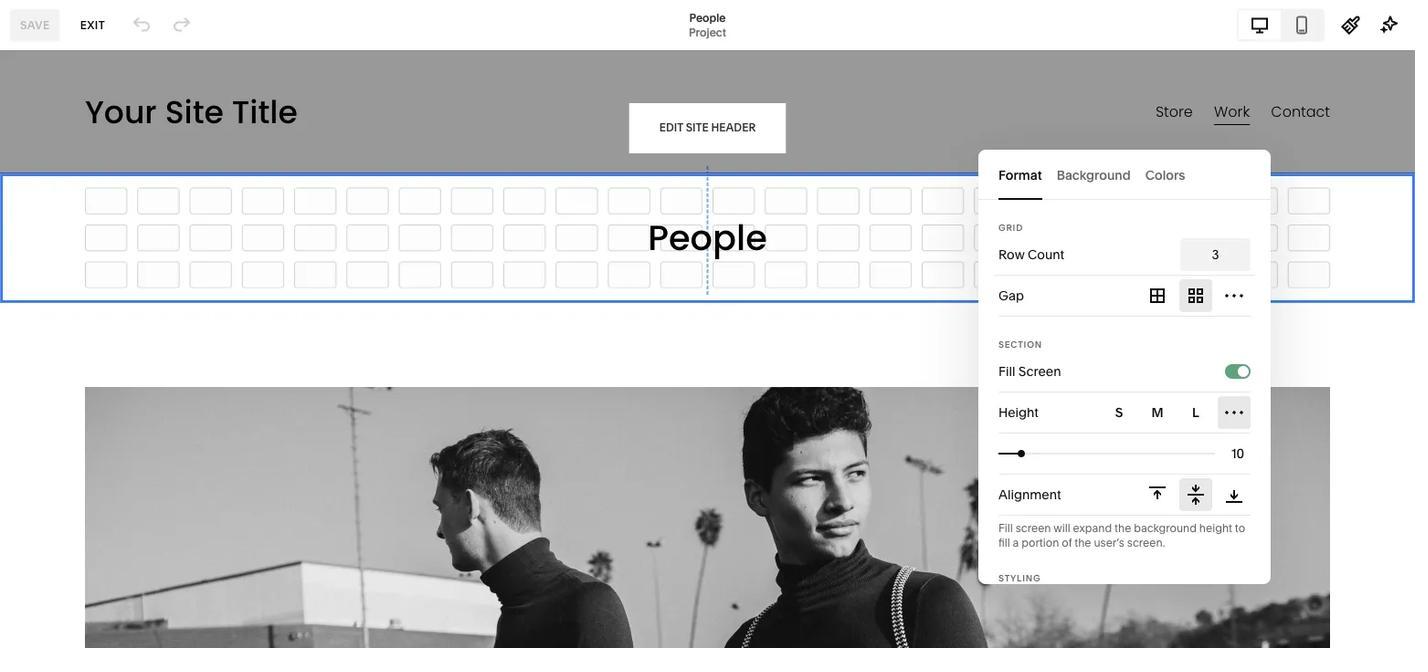 Task type: locate. For each thing, give the bounding box(es) containing it.
option group
[[1137, 276, 1251, 316], [1103, 396, 1251, 429], [1141, 479, 1251, 512]]

1 vertical spatial fill
[[998, 522, 1013, 535]]

option group containing s
[[1103, 396, 1251, 429]]

fill for fill screen
[[998, 364, 1015, 380]]

fill up fill
[[998, 522, 1013, 535]]

to
[[1235, 522, 1245, 535]]

height
[[998, 405, 1039, 421]]

fill for fill screen will expand the background height to fill a portion of the user's screen.
[[998, 522, 1013, 535]]

format
[[998, 167, 1042, 183]]

lee
[[107, 587, 126, 600]]

grid
[[998, 222, 1023, 233]]

scheduling
[[30, 275, 109, 293]]

alignment
[[998, 487, 1061, 503]]

None field
[[1225, 444, 1251, 464]]

fill inside fill screen will expand the background height to fill a portion of the user's screen.
[[998, 522, 1013, 535]]

fill
[[998, 537, 1010, 550]]

analytics link
[[30, 242, 203, 264]]

the right of
[[1074, 537, 1091, 550]]

settings link
[[30, 494, 203, 515]]

marketing link
[[30, 177, 203, 199]]

1 horizontal spatial the
[[1115, 522, 1131, 535]]

1 vertical spatial tab list
[[998, 150, 1251, 200]]

format button
[[998, 150, 1042, 200]]

apple lee apple.applelee2001@gmail.com
[[73, 587, 238, 615]]

the
[[1115, 522, 1131, 535], [1074, 537, 1091, 550]]

background
[[1057, 167, 1131, 183]]

the up the user's in the bottom right of the page
[[1115, 522, 1131, 535]]

will
[[1053, 522, 1070, 535]]

1 fill from the top
[[998, 364, 1015, 380]]

library
[[73, 462, 122, 480]]

tab list
[[1239, 11, 1323, 40], [998, 150, 1251, 200]]

0 vertical spatial option group
[[1137, 276, 1251, 316]]

portion
[[1022, 537, 1059, 550]]

scheduling link
[[30, 275, 203, 296]]

0 vertical spatial fill
[[998, 364, 1015, 380]]

save
[[20, 18, 50, 32]]

exit
[[80, 18, 105, 32]]

None checkbox
[[1238, 366, 1249, 377]]

option group for alignment
[[1141, 479, 1251, 512]]

fill down section at right
[[998, 364, 1015, 380]]

people project
[[689, 11, 726, 39]]

option group for height
[[1103, 396, 1251, 429]]

2 fill from the top
[[998, 522, 1013, 535]]

screen
[[1016, 522, 1051, 535]]

people
[[689, 11, 726, 24]]

s
[[1115, 405, 1123, 421]]

1 vertical spatial option group
[[1103, 396, 1251, 429]]

l
[[1192, 405, 1199, 421]]

None range field
[[998, 434, 1215, 474]]

0 horizontal spatial the
[[1074, 537, 1091, 550]]

marketing
[[30, 178, 101, 196]]

a
[[1013, 537, 1019, 550]]

fill screen
[[998, 364, 1061, 380]]

analytics
[[30, 243, 94, 261]]

2 vertical spatial option group
[[1141, 479, 1251, 512]]

Row Count number field
[[1180, 238, 1251, 271]]

fill
[[998, 364, 1015, 380], [998, 522, 1013, 535]]

1 vertical spatial the
[[1074, 537, 1091, 550]]



Task type: vqa. For each thing, say whether or not it's contained in the screenshot.
ROW COUNT
yes



Task type: describe. For each thing, give the bounding box(es) containing it.
m
[[1151, 405, 1163, 421]]

section
[[998, 339, 1042, 350]]

background
[[1134, 522, 1197, 535]]

screen.
[[1127, 537, 1165, 550]]

tab list containing format
[[998, 150, 1251, 200]]

project
[[689, 26, 726, 39]]

gap
[[998, 288, 1024, 304]]

0 vertical spatial tab list
[[1239, 11, 1323, 40]]

apple
[[73, 587, 104, 600]]

0 vertical spatial the
[[1115, 522, 1131, 535]]

colors
[[1145, 167, 1185, 183]]

asset library
[[30, 462, 122, 480]]

asset
[[30, 462, 70, 480]]

height
[[1199, 522, 1232, 535]]

row
[[998, 247, 1025, 263]]

fill screen will expand the background height to fill a portion of the user's screen.
[[998, 522, 1245, 550]]

contacts
[[30, 211, 93, 228]]

colors button
[[1145, 150, 1185, 200]]

set row and column gap into zero image
[[1137, 276, 1178, 316]]

save button
[[10, 9, 60, 42]]

expand
[[1073, 522, 1112, 535]]

exit button
[[70, 9, 115, 42]]

of
[[1062, 537, 1072, 550]]

user's
[[1094, 537, 1125, 550]]

styling
[[998, 573, 1041, 584]]

apple.applelee2001@gmail.com
[[73, 601, 238, 615]]

count
[[1028, 247, 1064, 263]]

option group for gap
[[1137, 276, 1251, 316]]

settings
[[30, 495, 88, 512]]

asset library link
[[30, 461, 203, 483]]

row count
[[998, 247, 1064, 263]]

background button
[[1057, 150, 1131, 200]]

screen
[[1018, 364, 1061, 380]]

contacts link
[[30, 210, 203, 231]]



